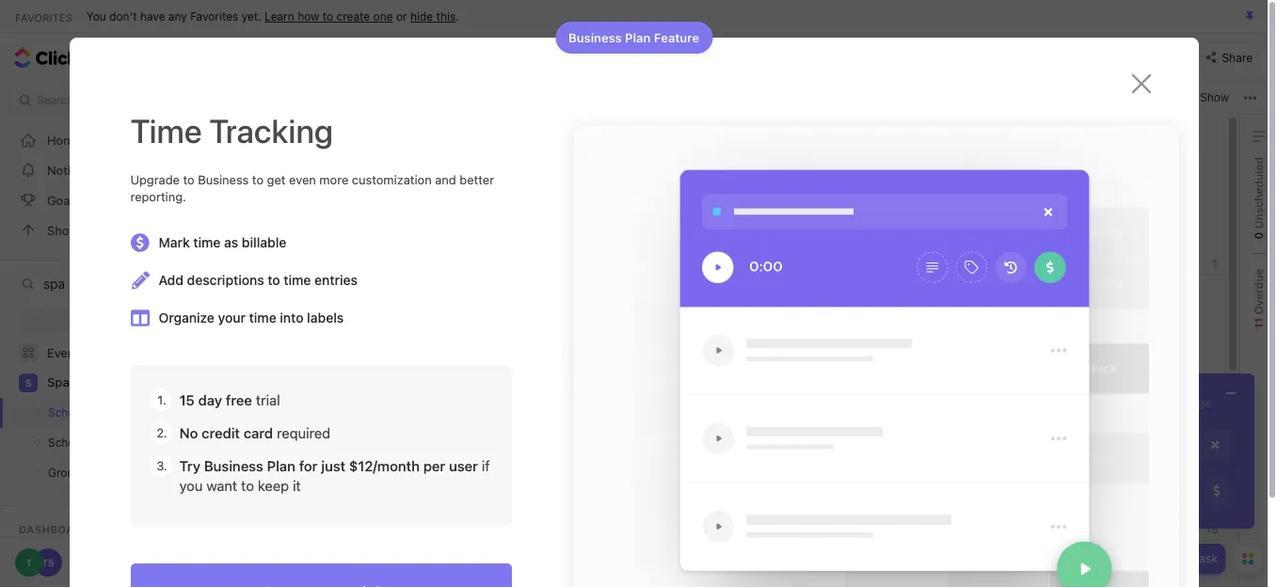 Task type: locate. For each thing, give the bounding box(es) containing it.
1 vertical spatial 14
[[241, 437, 252, 449]]

$12/month
[[349, 458, 420, 475]]

guide
[[585, 49, 622, 65]]

space
[[139, 316, 173, 328], [47, 375, 83, 390]]

customization
[[352, 172, 432, 187]]

share button
[[1199, 42, 1261, 73]]

thursday
[[831, 118, 886, 133]]

1 row from the top
[[281, 115, 1227, 276]]

add
[[159, 273, 184, 289]]

1 horizontal spatial time
[[249, 310, 277, 326]]

try
[[179, 458, 201, 475]]

0 vertical spatial schedule
[[48, 406, 98, 420]]

add descriptions to time entries
[[159, 273, 358, 289]]

time tracking dialog
[[69, 22, 1199, 588]]

upgrade
[[130, 172, 180, 187], [189, 556, 235, 570]]

time
[[193, 235, 221, 251], [284, 273, 311, 289], [249, 310, 277, 326]]

want
[[206, 478, 237, 495]]

upgrade down 'want'
[[189, 556, 235, 570]]

upgrade link
[[160, 550, 242, 576]]

plan left feature
[[625, 30, 651, 45]]

business up 'want'
[[204, 458, 263, 475]]

less
[[82, 223, 104, 238]]

home link
[[0, 125, 271, 155]]

space link
[[47, 368, 254, 398]]

0 vertical spatial upgrade
[[130, 172, 180, 187]]

favorites right any
[[190, 9, 239, 23]]

2 row from the top
[[281, 276, 1227, 409]]

yet.
[[242, 9, 262, 23]]

search
[[37, 93, 74, 107]]

favorites left you
[[15, 11, 72, 23]]

business down time tracking
[[198, 172, 249, 187]]

getting
[[486, 49, 532, 65]]

1 horizontal spatial favorites
[[190, 9, 239, 23]]

time left as
[[193, 235, 221, 251]]

1 vertical spatial upgrade
[[189, 556, 235, 570]]

1 vertical spatial business
[[198, 172, 249, 187]]

clear search image
[[241, 277, 254, 290]]

grocery link
[[0, 459, 233, 489]]

mark time as billable
[[159, 235, 287, 251]]

as
[[224, 235, 239, 251]]

plan
[[625, 30, 651, 45], [267, 458, 296, 475]]

14 up no credit card required
[[240, 407, 252, 419]]

daily calendar link
[[665, 34, 763, 81]]

if you want to keep it
[[179, 458, 490, 495]]

0 horizontal spatial upgrade
[[130, 172, 180, 187]]

plan up keep
[[267, 458, 296, 475]]

time up into
[[284, 273, 311, 289]]

into
[[280, 310, 304, 326]]

0 vertical spatial plan
[[625, 30, 651, 45]]

to left get
[[252, 172, 264, 187]]

business inside upgrade to business to get even more customization and better reporting.
[[198, 172, 249, 187]]

0 vertical spatial 14
[[240, 407, 252, 419]]

favorites
[[190, 9, 239, 23], [15, 11, 72, 23]]

0 vertical spatial time
[[193, 235, 221, 251]]

task
[[1194, 552, 1219, 566]]

14
[[240, 407, 252, 419], [241, 437, 252, 449]]

upgrade inside sidebar "navigation"
[[189, 556, 235, 570]]

0:00:06
[[983, 483, 1033, 499], [1089, 553, 1134, 568]]

overdue
[[1252, 269, 1266, 318]]

0 horizontal spatial space
[[47, 375, 83, 390]]

schedule daily
[[48, 406, 127, 420], [48, 436, 127, 450]]

to inside 'if you want to keep it'
[[241, 478, 254, 495]]

.
[[456, 9, 459, 23]]

grid
[[280, 115, 1227, 588]]

home
[[47, 132, 81, 147]]

daily down feature
[[665, 49, 696, 65]]

upgrade inside upgrade to business to get even more customization and better reporting.
[[130, 172, 180, 187]]

time left into
[[249, 310, 277, 326]]

and
[[435, 172, 457, 187]]

trial
[[256, 392, 280, 409]]

any
[[168, 9, 187, 23]]

0 vertical spatial 0:00:06
[[983, 483, 1033, 499]]

to right 'want'
[[241, 478, 254, 495]]

invite
[[118, 556, 147, 570]]

1 schedule daily from the top
[[48, 406, 127, 420]]

4 row from the top
[[281, 541, 1227, 588]]

2 horizontal spatial time
[[284, 273, 311, 289]]

schedule daily link up grocery link
[[0, 398, 233, 428]]

everything link
[[0, 338, 271, 368]]

you don't have any favorites yet. learn how to create one or hide this .
[[86, 9, 459, 23]]

0 vertical spatial schedule daily
[[48, 406, 127, 420]]

entries
[[315, 273, 358, 289]]

schedule daily down everything in the left bottom of the page
[[48, 406, 127, 420]]

14 right credit
[[241, 437, 252, 449]]

card
[[244, 425, 273, 442]]

show less
[[47, 223, 104, 238]]

business up guide
[[569, 30, 622, 45]]

schedule daily link up 3.
[[0, 428, 233, 459]]

space right new
[[139, 316, 173, 328]]

1 horizontal spatial space
[[139, 316, 173, 328]]

business plan feature
[[569, 30, 700, 45]]

daily up grocery link
[[101, 436, 127, 450]]

daily down space link
[[101, 406, 127, 420]]

business
[[569, 30, 622, 45], [198, 172, 249, 187], [204, 458, 263, 475]]

0 vertical spatial business
[[569, 30, 622, 45]]

2 schedule from the top
[[48, 436, 98, 450]]

1 vertical spatial 0:00:06
[[1089, 553, 1134, 568]]

1 vertical spatial space
[[47, 375, 83, 390]]

schedule daily up grocery
[[48, 436, 127, 450]]

to right "clear search" icon
[[268, 273, 280, 289]]

1 vertical spatial schedule daily
[[48, 436, 127, 450]]

hide this link
[[411, 9, 456, 23]]

dashboards
[[19, 524, 97, 536]]

space down everything in the left bottom of the page
[[47, 375, 83, 390]]

3 row from the top
[[281, 409, 1227, 541]]

schedule
[[48, 406, 98, 420], [48, 436, 98, 450]]

daily
[[665, 49, 696, 65], [101, 406, 127, 420], [101, 436, 127, 450]]

this
[[437, 9, 456, 23]]

to
[[323, 9, 333, 23], [183, 172, 195, 187], [252, 172, 264, 187], [268, 273, 280, 289], [241, 478, 254, 495]]

row
[[281, 115, 1227, 276], [281, 276, 1227, 409], [281, 409, 1227, 541], [281, 541, 1227, 588]]

mark
[[159, 235, 190, 251]]

0 horizontal spatial favorites
[[15, 11, 72, 23]]

notifications
[[47, 162, 119, 178]]

1 horizontal spatial upgrade
[[189, 556, 235, 570]]

1 horizontal spatial plan
[[625, 30, 651, 45]]

0 horizontal spatial plan
[[267, 458, 296, 475]]

upgrade up reporting.
[[130, 172, 180, 187]]

1 vertical spatial schedule
[[48, 436, 98, 450]]

0 vertical spatial daily
[[665, 49, 696, 65]]



Task type: vqa. For each thing, say whether or not it's contained in the screenshot.
Schedule
yes



Task type: describe. For each thing, give the bounding box(es) containing it.
free
[[226, 392, 252, 409]]

1 vertical spatial plan
[[267, 458, 296, 475]]

grocery
[[48, 466, 91, 480]]

onboarding checklist button element
[[304, 551, 319, 566]]

started
[[536, 49, 582, 65]]

create
[[337, 9, 370, 23]]

goals
[[47, 193, 79, 208]]

saturday
[[1101, 118, 1154, 133]]

just
[[321, 458, 346, 475]]

keep
[[258, 478, 289, 495]]

for
[[299, 458, 318, 475]]

2 vertical spatial daily
[[101, 436, 127, 450]]

one
[[373, 9, 393, 23]]

descriptions
[[187, 273, 264, 289]]

1 horizontal spatial 0:00:06
[[1089, 553, 1134, 568]]

you
[[86, 9, 106, 23]]

2 schedule daily link from the top
[[0, 428, 233, 459]]

goals link
[[0, 186, 271, 216]]

credit
[[202, 425, 240, 442]]

2 vertical spatial time
[[249, 310, 277, 326]]

upgrade for upgrade
[[189, 556, 235, 570]]

upgrade for upgrade to business to get even more customization and better reporting.
[[130, 172, 180, 187]]

wednesday
[[696, 118, 764, 133]]

better
[[460, 172, 494, 187]]

to up reporting.
[[183, 172, 195, 187]]

per
[[424, 458, 446, 475]]

your
[[218, 310, 246, 326]]

have
[[140, 9, 165, 23]]

onboarding checklist button image
[[304, 551, 319, 566]]

2 schedule daily from the top
[[48, 436, 127, 450]]

2/4
[[333, 552, 349, 564]]

learn
[[265, 9, 295, 23]]

to right how at left
[[323, 9, 333, 23]]

no credit card required
[[179, 425, 331, 442]]

time tracking
[[130, 111, 333, 150]]

unscheduled
[[1252, 157, 1266, 232]]

reporting.
[[130, 189, 186, 205]]

it
[[293, 478, 301, 495]]

getting started guide
[[486, 49, 622, 65]]

0 horizontal spatial 0:00:06
[[983, 483, 1033, 499]]

organize your time into labels
[[159, 310, 344, 326]]

timer
[[975, 395, 1009, 410]]

how
[[298, 9, 320, 23]]

new space
[[112, 316, 173, 328]]

calendar
[[699, 49, 756, 65]]

don't
[[109, 9, 137, 23]]

if
[[482, 458, 490, 475]]

billable
[[242, 235, 287, 251]]

1.
[[158, 393, 166, 408]]

Filter Lists, Docs, & Folders text field
[[43, 269, 235, 298]]

day
[[198, 392, 222, 409]]

daily calendar
[[665, 49, 756, 65]]

0 horizontal spatial time
[[193, 235, 221, 251]]

even
[[289, 172, 316, 187]]

grid containing sunday
[[280, 115, 1227, 588]]

or
[[396, 9, 407, 23]]

more
[[320, 172, 349, 187]]

friday
[[966, 118, 1002, 133]]

you
[[179, 478, 203, 495]]

required
[[277, 425, 331, 442]]

1 schedule daily link from the top
[[0, 398, 233, 428]]

no
[[179, 425, 198, 442]]

1 schedule from the top
[[48, 406, 98, 420]]

labels
[[307, 310, 344, 326]]

2.
[[157, 426, 167, 441]]

1 vertical spatial daily
[[101, 406, 127, 420]]

tracking
[[209, 111, 333, 150]]

upgrade to business to get even more customization and better reporting.
[[130, 172, 494, 205]]

3.
[[157, 459, 167, 474]]

hide
[[411, 9, 433, 23]]

daily inside daily calendar link
[[665, 49, 696, 65]]

1 vertical spatial time
[[284, 273, 311, 289]]

0
[[1252, 232, 1266, 240]]

new
[[112, 316, 136, 328]]

everything
[[47, 345, 108, 360]]

organize
[[159, 310, 215, 326]]

2 vertical spatial business
[[204, 458, 263, 475]]

notifications link
[[0, 155, 271, 186]]

11
[[1252, 318, 1266, 329]]

getting started guide link
[[486, 34, 629, 81]]

0 vertical spatial space
[[139, 316, 173, 328]]

sidebar navigation
[[0, 34, 285, 588]]

15 day free trial
[[179, 392, 280, 409]]

show
[[47, 223, 78, 238]]

get
[[267, 172, 286, 187]]

sunday
[[290, 118, 334, 133]]

tuesday
[[560, 118, 609, 133]]

learn how to create one link
[[265, 9, 393, 23]]

feature
[[654, 30, 700, 45]]

user
[[449, 458, 478, 475]]

15
[[179, 392, 195, 409]]



